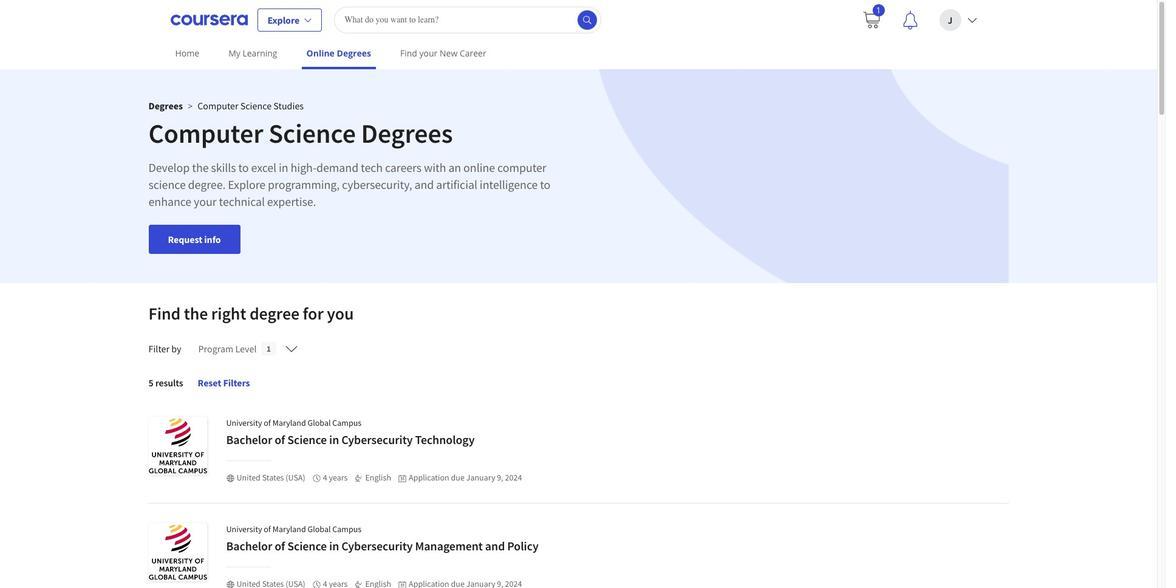 Task type: locate. For each thing, give the bounding box(es) containing it.
global down 4
[[308, 524, 331, 535]]

1 vertical spatial in
[[329, 432, 339, 447]]

cybersecurity inside university of maryland global campus bachelor of science in cybersecurity technology
[[342, 432, 413, 447]]

university down filters
[[226, 418, 262, 428]]

2024
[[505, 472, 522, 483]]

by
[[172, 343, 181, 355]]

0 vertical spatial and
[[415, 177, 434, 192]]

0 vertical spatial to
[[239, 160, 249, 175]]

0 vertical spatial find
[[400, 47, 417, 59]]

filters
[[223, 377, 250, 389]]

find for find the right degree for you
[[149, 303, 181, 325]]

global
[[308, 418, 331, 428], [308, 524, 331, 535]]

explore up technical
[[228, 177, 266, 192]]

global up 4
[[308, 418, 331, 428]]

find
[[400, 47, 417, 59], [149, 303, 181, 325]]

demand
[[317, 160, 359, 175]]

application
[[409, 472, 450, 483]]

program
[[198, 343, 234, 355]]

0 vertical spatial university
[[226, 418, 262, 428]]

management
[[415, 538, 483, 554]]

computer down >
[[149, 117, 263, 150]]

1 vertical spatial find
[[149, 303, 181, 325]]

january
[[467, 472, 496, 483]]

j button
[[930, 0, 987, 39]]

0 vertical spatial explore
[[268, 14, 300, 26]]

9,
[[497, 472, 504, 483]]

find your new career
[[400, 47, 487, 59]]

your left new
[[420, 47, 438, 59]]

university of maryland global campus bachelor of science in cybersecurity technology
[[226, 418, 475, 447]]

0 vertical spatial global
[[308, 418, 331, 428]]

in inside university of maryland global campus bachelor of science in cybersecurity technology
[[329, 432, 339, 447]]

1 university from the top
[[226, 418, 262, 428]]

global for bachelor of science in cybersecurity management and policy
[[308, 524, 331, 535]]

maryland up (usa)
[[273, 418, 306, 428]]

degrees > computer science studies computer science degrees
[[149, 100, 453, 150]]

united
[[237, 472, 261, 483]]

campus down years
[[333, 524, 362, 535]]

What do you want to learn? text field
[[334, 6, 602, 33]]

0 horizontal spatial and
[[415, 177, 434, 192]]

0 vertical spatial university of maryland global campus image
[[149, 417, 207, 475]]

science inside university of maryland global campus bachelor of science in cybersecurity management and policy
[[288, 538, 327, 554]]

due
[[451, 472, 465, 483]]

1 vertical spatial 1
[[267, 343, 271, 354]]

degree.
[[188, 177, 226, 192]]

2 university of maryland global campus image from the top
[[149, 523, 207, 582]]

bachelor
[[226, 432, 273, 447], [226, 538, 273, 554]]

shopping cart: 1 item element
[[862, 4, 885, 29]]

1 campus from the top
[[333, 418, 362, 428]]

2 university from the top
[[226, 524, 262, 535]]

1 global from the top
[[308, 418, 331, 428]]

and down the with
[[415, 177, 434, 192]]

cybersecurity inside university of maryland global campus bachelor of science in cybersecurity management and policy
[[342, 538, 413, 554]]

studies
[[274, 100, 304, 112]]

of
[[264, 418, 271, 428], [275, 432, 285, 447], [264, 524, 271, 535], [275, 538, 285, 554]]

0 vertical spatial maryland
[[273, 418, 306, 428]]

university
[[226, 418, 262, 428], [226, 524, 262, 535]]

your down degree.
[[194, 194, 217, 209]]

and left policy
[[485, 538, 505, 554]]

find for find your new career
[[400, 47, 417, 59]]

0 vertical spatial in
[[279, 160, 288, 175]]

1 vertical spatial the
[[184, 303, 208, 325]]

tech
[[361, 160, 383, 175]]

1 bachelor from the top
[[226, 432, 273, 447]]

1 vertical spatial degrees
[[149, 100, 183, 112]]

technology
[[415, 432, 475, 447]]

campus up years
[[333, 418, 362, 428]]

0 vertical spatial campus
[[333, 418, 362, 428]]

1 horizontal spatial find
[[400, 47, 417, 59]]

university of maryland global campus image for bachelor of science in cybersecurity management and policy
[[149, 523, 207, 582]]

computer right >
[[198, 100, 239, 112]]

cybersecurity
[[342, 432, 413, 447], [342, 538, 413, 554]]

in inside develop the skills to excel in high-demand tech careers with an online computer science degree. explore programming, cybersecurity, and artificial intelligence to enhance your technical expertise.
[[279, 160, 288, 175]]

1 vertical spatial and
[[485, 538, 505, 554]]

degrees link
[[149, 100, 183, 112]]

request
[[168, 233, 202, 246]]

you
[[327, 303, 354, 325]]

home link
[[170, 40, 204, 67]]

program level
[[198, 343, 257, 355]]

2 campus from the top
[[333, 524, 362, 535]]

j
[[948, 14, 953, 26]]

find left new
[[400, 47, 417, 59]]

bachelor inside university of maryland global campus bachelor of science in cybersecurity management and policy
[[226, 538, 273, 554]]

university of maryland global campus image
[[149, 417, 207, 475], [149, 523, 207, 582]]

campus inside university of maryland global campus bachelor of science in cybersecurity management and policy
[[333, 524, 362, 535]]

5
[[149, 377, 154, 389]]

global inside university of maryland global campus bachelor of science in cybersecurity management and policy
[[308, 524, 331, 535]]

campus inside university of maryland global campus bachelor of science in cybersecurity technology
[[333, 418, 362, 428]]

years
[[329, 472, 348, 483]]

university down united
[[226, 524, 262, 535]]

an
[[449, 160, 461, 175]]

your
[[420, 47, 438, 59], [194, 194, 217, 209]]

bachelor inside university of maryland global campus bachelor of science in cybersecurity technology
[[226, 432, 273, 447]]

the up degree.
[[192, 160, 209, 175]]

computer
[[198, 100, 239, 112], [149, 117, 263, 150]]

1 vertical spatial global
[[308, 524, 331, 535]]

the
[[192, 160, 209, 175], [184, 303, 208, 325]]

2 bachelor from the top
[[226, 538, 273, 554]]

1 horizontal spatial your
[[420, 47, 438, 59]]

reset filters button
[[188, 368, 260, 397]]

>
[[188, 100, 193, 112]]

1 horizontal spatial explore
[[268, 14, 300, 26]]

degrees left >
[[149, 100, 183, 112]]

4
[[323, 472, 327, 483]]

0 vertical spatial bachelor
[[226, 432, 273, 447]]

and inside university of maryland global campus bachelor of science in cybersecurity management and policy
[[485, 538, 505, 554]]

1 horizontal spatial to
[[540, 177, 551, 192]]

science
[[149, 177, 186, 192]]

1 vertical spatial university
[[226, 524, 262, 535]]

1 vertical spatial your
[[194, 194, 217, 209]]

1 vertical spatial maryland
[[273, 524, 306, 535]]

high-
[[291, 160, 317, 175]]

and
[[415, 177, 434, 192], [485, 538, 505, 554]]

science
[[241, 100, 272, 112], [269, 117, 356, 150], [288, 432, 327, 447], [288, 538, 327, 554]]

maryland
[[273, 418, 306, 428], [273, 524, 306, 535]]

1 vertical spatial bachelor
[[226, 538, 273, 554]]

find up filter by
[[149, 303, 181, 325]]

1 university of maryland global campus image from the top
[[149, 417, 207, 475]]

results
[[155, 377, 183, 389]]

5 results
[[149, 377, 183, 389]]

maryland inside university of maryland global campus bachelor of science in cybersecurity management and policy
[[273, 524, 306, 535]]

explore inside develop the skills to excel in high-demand tech careers with an online computer science degree. explore programming, cybersecurity, and artificial intelligence to enhance your technical expertise.
[[228, 177, 266, 192]]

degrees right online
[[337, 47, 371, 59]]

1 vertical spatial cybersecurity
[[342, 538, 413, 554]]

careers
[[385, 160, 422, 175]]

explore
[[268, 14, 300, 26], [228, 177, 266, 192]]

1 maryland from the top
[[273, 418, 306, 428]]

maryland inside university of maryland global campus bachelor of science in cybersecurity technology
[[273, 418, 306, 428]]

campus
[[333, 418, 362, 428], [333, 524, 362, 535]]

in inside university of maryland global campus bachelor of science in cybersecurity management and policy
[[329, 538, 339, 554]]

0 vertical spatial 1
[[877, 4, 882, 15]]

application due january 9, 2024
[[409, 472, 522, 483]]

request info button
[[149, 225, 240, 254]]

programming,
[[268, 177, 340, 192]]

0 vertical spatial your
[[420, 47, 438, 59]]

0 horizontal spatial explore
[[228, 177, 266, 192]]

the left right
[[184, 303, 208, 325]]

maryland for bachelor of science in cybersecurity management and policy
[[273, 524, 306, 535]]

2 global from the top
[[308, 524, 331, 535]]

2 cybersecurity from the top
[[342, 538, 413, 554]]

to down computer
[[540, 177, 551, 192]]

cybersecurity,
[[342, 177, 412, 192]]

0 vertical spatial the
[[192, 160, 209, 175]]

cybersecurity for technology
[[342, 432, 413, 447]]

1 cybersecurity from the top
[[342, 432, 413, 447]]

0 vertical spatial cybersecurity
[[342, 432, 413, 447]]

2 vertical spatial in
[[329, 538, 339, 554]]

with
[[424, 160, 446, 175]]

right
[[211, 303, 246, 325]]

to
[[239, 160, 249, 175], [540, 177, 551, 192]]

1 vertical spatial campus
[[333, 524, 362, 535]]

1
[[877, 4, 882, 15], [267, 343, 271, 354]]

1 vertical spatial university of maryland global campus image
[[149, 523, 207, 582]]

reset
[[198, 377, 221, 389]]

2 maryland from the top
[[273, 524, 306, 535]]

to right skills
[[239, 160, 249, 175]]

0 horizontal spatial your
[[194, 194, 217, 209]]

maryland down (usa)
[[273, 524, 306, 535]]

degrees up careers
[[361, 117, 453, 150]]

0 horizontal spatial find
[[149, 303, 181, 325]]

united states (usa)
[[237, 472, 306, 483]]

1 horizontal spatial and
[[485, 538, 505, 554]]

the inside develop the skills to excel in high-demand tech careers with an online computer science degree. explore programming, cybersecurity, and artificial intelligence to enhance your technical expertise.
[[192, 160, 209, 175]]

1 vertical spatial explore
[[228, 177, 266, 192]]

global inside university of maryland global campus bachelor of science in cybersecurity technology
[[308, 418, 331, 428]]

university inside university of maryland global campus bachelor of science in cybersecurity management and policy
[[226, 524, 262, 535]]

None search field
[[334, 6, 602, 33]]

explore up learning
[[268, 14, 300, 26]]

degrees
[[337, 47, 371, 59], [149, 100, 183, 112], [361, 117, 453, 150]]

in for bachelor of science in cybersecurity technology
[[329, 432, 339, 447]]

university inside university of maryland global campus bachelor of science in cybersecurity technology
[[226, 418, 262, 428]]

artificial
[[437, 177, 478, 192]]



Task type: describe. For each thing, give the bounding box(es) containing it.
university of maryland global campus bachelor of science in cybersecurity management and policy
[[226, 524, 539, 554]]

find the right degree for you
[[149, 303, 354, 325]]

english
[[366, 472, 391, 483]]

find your new career link
[[396, 40, 491, 67]]

4 years
[[323, 472, 348, 483]]

online
[[307, 47, 335, 59]]

new
[[440, 47, 458, 59]]

1 vertical spatial to
[[540, 177, 551, 192]]

my learning link
[[224, 40, 282, 67]]

develop
[[149, 160, 190, 175]]

states
[[262, 472, 284, 483]]

global for bachelor of science in cybersecurity technology
[[308, 418, 331, 428]]

0 horizontal spatial 1
[[267, 343, 271, 354]]

explore inside popup button
[[268, 14, 300, 26]]

maryland for bachelor of science in cybersecurity technology
[[273, 418, 306, 428]]

0 vertical spatial computer
[[198, 100, 239, 112]]

cybersecurity for management
[[342, 538, 413, 554]]

online degrees
[[307, 47, 371, 59]]

skills
[[211, 160, 236, 175]]

bachelor for bachelor of science in cybersecurity management and policy
[[226, 538, 273, 554]]

university for bachelor of science in cybersecurity technology
[[226, 418, 262, 428]]

university for bachelor of science in cybersecurity management and policy
[[226, 524, 262, 535]]

computer
[[498, 160, 547, 175]]

filter
[[149, 343, 170, 355]]

for
[[303, 303, 324, 325]]

university of maryland global campus image for bachelor of science in cybersecurity technology
[[149, 417, 207, 475]]

the for develop
[[192, 160, 209, 175]]

develop the skills to excel in high-demand tech careers with an online computer science degree. explore programming, cybersecurity, and artificial intelligence to enhance your technical expertise.
[[149, 160, 551, 209]]

technical
[[219, 194, 265, 209]]

request info
[[168, 233, 221, 246]]

and inside develop the skills to excel in high-demand tech careers with an online computer science degree. explore programming, cybersecurity, and artificial intelligence to enhance your technical expertise.
[[415, 177, 434, 192]]

info
[[204, 233, 221, 246]]

0 vertical spatial degrees
[[337, 47, 371, 59]]

policy
[[508, 538, 539, 554]]

enhance
[[149, 194, 192, 209]]

1 link
[[852, 0, 891, 39]]

home
[[175, 47, 199, 59]]

(usa)
[[286, 472, 306, 483]]

your inside develop the skills to excel in high-demand tech careers with an online computer science degree. explore programming, cybersecurity, and artificial intelligence to enhance your technical expertise.
[[194, 194, 217, 209]]

1 vertical spatial computer
[[149, 117, 263, 150]]

online
[[464, 160, 495, 175]]

science inside university of maryland global campus bachelor of science in cybersecurity technology
[[288, 432, 327, 447]]

in for bachelor of science in cybersecurity management and policy
[[329, 538, 339, 554]]

2 vertical spatial degrees
[[361, 117, 453, 150]]

reset filters
[[198, 377, 250, 389]]

my
[[229, 47, 241, 59]]

intelligence
[[480, 177, 538, 192]]

filter by
[[149, 343, 181, 355]]

my learning
[[229, 47, 277, 59]]

degree
[[250, 303, 300, 325]]

expertise.
[[267, 194, 316, 209]]

campus for management
[[333, 524, 362, 535]]

excel
[[251, 160, 277, 175]]

coursera image
[[170, 10, 248, 29]]

learning
[[243, 47, 277, 59]]

the for find
[[184, 303, 208, 325]]

1 horizontal spatial 1
[[877, 4, 882, 15]]

level
[[235, 343, 257, 355]]

career
[[460, 47, 487, 59]]

0 horizontal spatial to
[[239, 160, 249, 175]]

bachelor for bachelor of science in cybersecurity technology
[[226, 432, 273, 447]]

campus for technology
[[333, 418, 362, 428]]

online degrees link
[[302, 40, 376, 69]]

computer science studies link
[[198, 100, 304, 112]]

explore button
[[257, 8, 322, 31]]



Task type: vqa. For each thing, say whether or not it's contained in the screenshot.
degrees > computer science studies computer science degrees
yes



